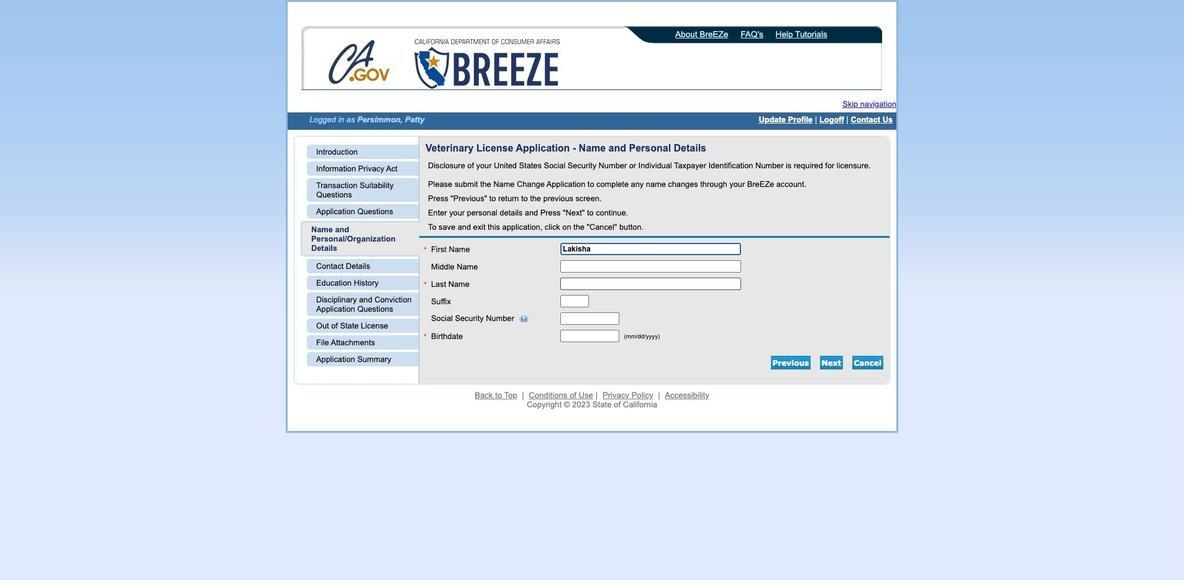 Task type: describe. For each thing, give the bounding box(es) containing it.
state of california breeze image
[[412, 39, 562, 89]]



Task type: locate. For each thing, give the bounding box(es) containing it.
None submit
[[771, 356, 811, 370], [820, 356, 843, 370], [852, 356, 884, 370], [771, 356, 811, 370], [820, 356, 843, 370], [852, 356, 884, 370]]

disclosure of your social security number or individual tax identification number is mandatory. section 30 of the business and professions code and public law 94-455 [42 u.s.c.a. 405(c)(2)(c)] authorizes collection of your social security number or individual tax identification number. your social security number or individual tax identification number will be used exclusively for tax enforcement purposes, and for purposes of compliance with any judgment or order for family support in accordance with section 11350.6 of the welfare and institutions code, or for verification of licensure or examination status by a licensing or examination entity which utilizes a national examination and where licensure is reciprocal with the requesting state. if you fail to disclose your social security number or individual tax identification number, your application for initial or renewal license will not be processed and you will be reported to the franchise tax board, which may assess $100 penalty against you. image
[[514, 315, 529, 323]]

ca.gov image
[[328, 39, 392, 88]]

None text field
[[561, 243, 741, 255], [561, 260, 741, 273], [561, 278, 741, 290], [561, 295, 589, 308], [561, 313, 620, 325], [561, 330, 620, 342], [561, 243, 741, 255], [561, 260, 741, 273], [561, 278, 741, 290], [561, 295, 589, 308], [561, 313, 620, 325], [561, 330, 620, 342]]



Task type: vqa. For each thing, say whether or not it's contained in the screenshot.
radio
no



